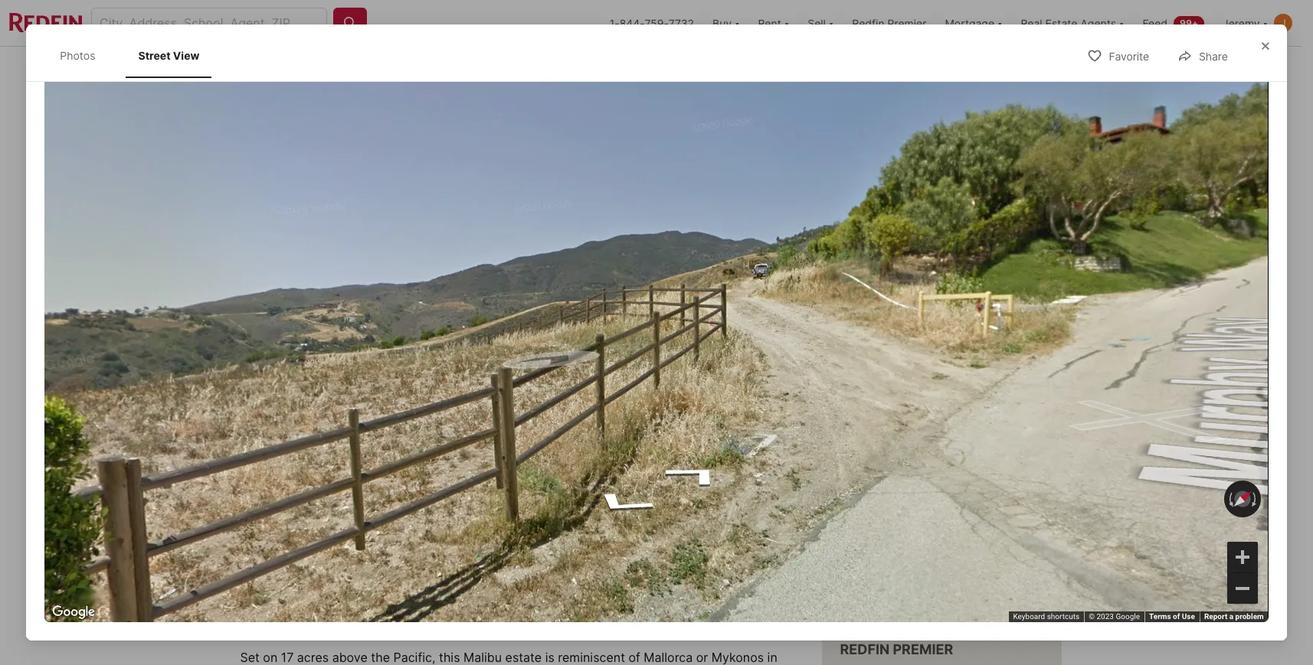 Task type: vqa. For each thing, say whether or not it's contained in the screenshot.
6097 Murphy Way, Malibu, CA 90265 IMAGE
yes



Task type: describe. For each thing, give the bounding box(es) containing it.
a
[[1230, 613, 1234, 622]]

1 vertical spatial sep
[[308, 443, 328, 456]]

share button
[[1165, 40, 1241, 71]]

track
[[822, 483, 850, 496]]

sold for sold sep 13, 2023
[[259, 107, 284, 118]]

is
[[822, 441, 837, 462]]

6 baths
[[454, 506, 487, 545]]

view inside 'button'
[[321, 388, 347, 401]]

google
[[1116, 613, 1140, 622]]

street inside 'tab'
[[138, 49, 171, 62]]

activity
[[822, 499, 859, 512]]

terms of use
[[1149, 613, 1195, 622]]

your
[[878, 441, 917, 462]]

keyboard shortcuts button
[[1013, 612, 1080, 623]]

street view for tab list containing photos
[[138, 49, 200, 62]]

terms of use link
[[1149, 613, 1195, 622]]

this for track
[[853, 483, 872, 496]]

view inside 'tab'
[[173, 49, 200, 62]]

terms
[[1149, 613, 1171, 622]]

5 tab from the left
[[628, 50, 715, 87]]

sold sep 13, 2023
[[259, 107, 345, 118]]

1 vertical spatial 2023
[[349, 443, 375, 456]]

6 for 6 baths
[[454, 506, 466, 528]]

price
[[269, 530, 299, 545]]

0 vertical spatial 2023
[[321, 107, 345, 118]]

sold for sold on sep 13, 2023
[[254, 443, 283, 456]]

own
[[877, 537, 902, 552]]

premier
[[888, 16, 927, 30]]

1-
[[610, 16, 620, 30]]

90265
[[422, 471, 460, 486]]

problem
[[1236, 613, 1264, 622]]

759-
[[645, 16, 669, 30]]

27 photos
[[985, 388, 1036, 401]]

photos
[[60, 49, 95, 62]]

redfin
[[840, 642, 890, 658]]

street view button
[[253, 380, 360, 410]]

sold
[[240, 530, 266, 545]]

©
[[1089, 613, 1095, 622]]

report a problem link
[[1205, 613, 1264, 622]]

99+
[[1180, 17, 1199, 29]]

feed
[[1143, 16, 1168, 30]]

for
[[997, 625, 1025, 641]]

redfin premier
[[852, 16, 927, 30]]

report
[[1205, 613, 1228, 622]]

this
[[840, 625, 873, 641]]

1 tab from the left
[[240, 50, 333, 87]]

redfin premier button
[[843, 0, 936, 46]]

on
[[289, 443, 305, 456]]

street view tab
[[126, 37, 212, 75]]

street inside 'button'
[[287, 388, 319, 401]]

sales
[[1004, 483, 1030, 496]]

nearby
[[966, 483, 1001, 496]]

home
[[876, 625, 918, 641]]

google image
[[48, 603, 99, 623]]

2 tab from the left
[[333, 50, 408, 87]]

City, Address, School, Agent, ZIP search field
[[91, 8, 327, 38]]



Task type: locate. For each thing, give the bounding box(es) containing it.
0 vertical spatial 6097
[[240, 471, 272, 486]]

1 horizontal spatial sep
[[308, 443, 328, 456]]

way down sold on sep 13, 2023
[[324, 471, 349, 486]]

sold link
[[254, 443, 283, 456]]

sq
[[527, 530, 543, 545]]

2 horizontal spatial 2023
[[1097, 613, 1114, 622]]

street view
[[138, 49, 200, 62], [287, 388, 347, 401]]

street view inside 'button'
[[287, 388, 347, 401]]

this home qualifies for redfin premier
[[840, 625, 1025, 658]]

2 , from the left
[[395, 471, 398, 486]]

1 vertical spatial murphy
[[939, 537, 985, 552]]

0 horizontal spatial murphy
[[275, 471, 321, 486]]

1 6 from the left
[[388, 506, 400, 528]]

qualifies
[[921, 625, 994, 641]]

keyboard
[[1013, 613, 1045, 622]]

map entry image
[[696, 441, 798, 543]]

shortcuts
[[1047, 613, 1080, 622]]

0 horizontal spatial street view
[[138, 49, 200, 62]]

i own 6097 murphy way button
[[822, 526, 1062, 563]]

0 horizontal spatial 2023
[[321, 107, 345, 118]]

1 vertical spatial 13,
[[331, 443, 346, 456]]

way inside button
[[987, 537, 1013, 552]]

view
[[173, 49, 200, 62], [321, 388, 347, 401]]

and
[[944, 483, 963, 496]]

home
[[334, 603, 383, 624]]

tab list
[[45, 34, 227, 78], [240, 47, 793, 87]]

1 horizontal spatial way
[[987, 537, 1013, 552]]

street view inside 'tab'
[[138, 49, 200, 62]]

this for about
[[297, 603, 330, 624]]

is this your home?
[[822, 441, 979, 462]]

photos
[[1000, 388, 1036, 401]]

baths
[[454, 530, 487, 545]]

6097
[[240, 471, 272, 486], [905, 537, 936, 552]]

dialog
[[26, 25, 1287, 641]]

1 horizontal spatial ,
[[395, 471, 398, 486]]

dialog containing photos
[[26, 25, 1287, 641]]

6 inside 6 baths
[[454, 506, 466, 528]]

,
[[349, 471, 353, 486], [395, 471, 398, 486]]

user photo image
[[1274, 14, 1293, 32]]

1 horizontal spatial 6
[[454, 506, 466, 528]]

0 vertical spatial way
[[324, 471, 349, 486]]

this right is
[[841, 441, 874, 462]]

street view for street view 'button'
[[287, 388, 347, 401]]

, left the ca
[[395, 471, 398, 486]]

2 6 from the left
[[454, 506, 466, 528]]

6 tab from the left
[[715, 50, 780, 87]]

beds
[[388, 530, 417, 545]]

0 vertical spatial view
[[173, 49, 200, 62]]

street view up sold on sep 13, 2023
[[287, 388, 347, 401]]

0 vertical spatial street
[[138, 49, 171, 62]]

0 horizontal spatial 6
[[388, 506, 400, 528]]

6097 inside button
[[905, 537, 936, 552]]

this for is
[[841, 441, 874, 462]]

report a problem
[[1205, 613, 1264, 622]]

0 vertical spatial sold
[[259, 107, 284, 118]]

10,000
[[527, 506, 589, 528]]

6 inside 6 beds
[[388, 506, 400, 528]]

this right track
[[853, 483, 872, 496]]

street up on
[[287, 388, 319, 401]]

6 beds
[[388, 506, 417, 545]]

share
[[1199, 50, 1228, 63]]

0 horizontal spatial ,
[[349, 471, 353, 486]]

ca
[[401, 471, 419, 486]]

6 up beds in the left bottom of the page
[[388, 506, 400, 528]]

1-844-759-7732 link
[[610, 16, 694, 30]]

$12,223,000
[[240, 506, 352, 528]]

street
[[138, 49, 171, 62], [287, 388, 319, 401]]

6 for 6 beds
[[388, 506, 400, 528]]

0 vertical spatial sep
[[286, 107, 304, 118]]

sep inside sold sep 13, 2023 link
[[286, 107, 304, 118]]

home's
[[875, 483, 911, 496]]

1 vertical spatial sold
[[254, 443, 283, 456]]

1 horizontal spatial view
[[321, 388, 347, 401]]

844-
[[620, 16, 645, 30]]

1 horizontal spatial tab list
[[240, 47, 793, 87]]

0 horizontal spatial sep
[[286, 107, 304, 118]]

6097 murphy way, malibu, ca 90265 image
[[240, 90, 816, 423], [822, 90, 1062, 253], [822, 259, 1062, 423]]

6 up baths
[[454, 506, 466, 528]]

0 horizontal spatial tab list
[[45, 34, 227, 78]]

1 horizontal spatial 2023
[[349, 443, 375, 456]]

3 tab from the left
[[408, 50, 514, 87]]

street down city, address, school, agent, zip search box
[[138, 49, 171, 62]]

malibu
[[356, 471, 395, 486]]

home?
[[921, 441, 979, 462]]

© 2023 google
[[1089, 613, 1140, 622]]

1 vertical spatial this
[[853, 483, 872, 496]]

photos tab
[[48, 37, 108, 75]]

1 , from the left
[[349, 471, 353, 486]]

value
[[914, 483, 941, 496]]

murphy down and
[[939, 537, 985, 552]]

sold sep 13, 2023 link
[[240, 90, 816, 426]]

about
[[240, 603, 293, 624]]

murphy down on
[[275, 471, 321, 486]]

1 horizontal spatial 6097
[[905, 537, 936, 552]]

1 horizontal spatial street
[[287, 388, 319, 401]]

0 horizontal spatial street
[[138, 49, 171, 62]]

sold on sep 13, 2023
[[254, 443, 375, 456]]

2 vertical spatial this
[[297, 603, 330, 624]]

6097 right the 'own'
[[905, 537, 936, 552]]

sep
[[286, 107, 304, 118], [308, 443, 328, 456]]

this inside track this home's value and nearby sales activity
[[853, 483, 872, 496]]

murphy inside button
[[939, 537, 985, 552]]

0 vertical spatial murphy
[[275, 471, 321, 486]]

i
[[871, 537, 874, 552]]

4 tab from the left
[[514, 50, 628, 87]]

1 vertical spatial street
[[287, 388, 319, 401]]

favorite
[[1109, 50, 1149, 63]]

13,
[[306, 107, 318, 118], [331, 443, 346, 456]]

1 vertical spatial way
[[987, 537, 1013, 552]]

2023
[[321, 107, 345, 118], [349, 443, 375, 456], [1097, 613, 1114, 622]]

1 vertical spatial 6097
[[905, 537, 936, 552]]

use
[[1182, 613, 1195, 622]]

0 vertical spatial street view
[[138, 49, 200, 62]]

1 vertical spatial street view
[[287, 388, 347, 401]]

1 horizontal spatial 13,
[[331, 443, 346, 456]]

submit search image
[[343, 15, 358, 31]]

way
[[324, 471, 349, 486], [987, 537, 1013, 552]]

6
[[388, 506, 400, 528], [454, 506, 466, 528]]

1 horizontal spatial murphy
[[939, 537, 985, 552]]

redfin
[[852, 16, 885, 30]]

2 vertical spatial 2023
[[1097, 613, 1114, 622]]

1-844-759-7732
[[610, 16, 694, 30]]

this
[[841, 441, 874, 462], [853, 483, 872, 496], [297, 603, 330, 624]]

0 vertical spatial this
[[841, 441, 874, 462]]

tab
[[240, 50, 333, 87], [333, 50, 408, 87], [408, 50, 514, 87], [514, 50, 628, 87], [628, 50, 715, 87], [715, 50, 780, 87]]

view down city, address, school, agent, zip search box
[[173, 49, 200, 62]]

this left home
[[297, 603, 330, 624]]

0 vertical spatial 13,
[[306, 107, 318, 118]]

favorite button
[[1075, 40, 1163, 71]]

tab list containing photos
[[45, 34, 227, 78]]

27 photos button
[[950, 380, 1049, 410]]

ft
[[546, 530, 558, 545]]

10,000 sq ft
[[527, 506, 589, 545]]

of
[[1173, 613, 1180, 622]]

track this home's value and nearby sales activity
[[822, 483, 1030, 512]]

view up sold on sep 13, 2023
[[321, 388, 347, 401]]

baths link
[[454, 530, 487, 545]]

murphy
[[275, 471, 321, 486], [939, 537, 985, 552]]

, left the malibu
[[349, 471, 353, 486]]

6097 murphy way , malibu , ca 90265
[[240, 471, 460, 486]]

sold
[[259, 107, 284, 118], [254, 443, 283, 456]]

about this home
[[240, 603, 383, 624]]

27
[[985, 388, 998, 401]]

i own 6097 murphy way
[[871, 537, 1013, 552]]

0 horizontal spatial 6097
[[240, 471, 272, 486]]

keyboard shortcuts
[[1013, 613, 1080, 622]]

0 horizontal spatial view
[[173, 49, 200, 62]]

1 vertical spatial view
[[321, 388, 347, 401]]

street view down city, address, school, agent, zip search box
[[138, 49, 200, 62]]

7732
[[669, 16, 694, 30]]

premier
[[893, 642, 954, 658]]

0 horizontal spatial 13,
[[306, 107, 318, 118]]

$12,223,000 sold price
[[240, 506, 352, 545]]

0 horizontal spatial way
[[324, 471, 349, 486]]

way down 'sales'
[[987, 537, 1013, 552]]

6097 down sold link
[[240, 471, 272, 486]]

1 horizontal spatial street view
[[287, 388, 347, 401]]



